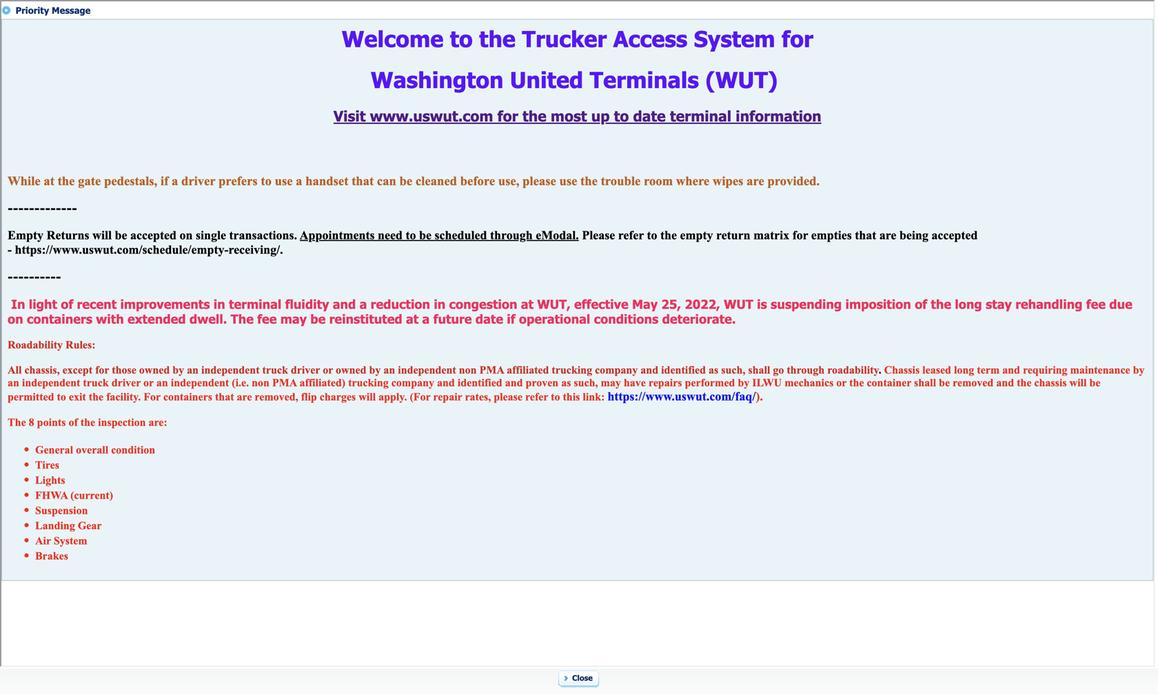 Task type: vqa. For each thing, say whether or not it's contained in the screenshot.
bottommost Container
no



Task type: locate. For each thing, give the bounding box(es) containing it.
close
[[573, 674, 593, 683]]



